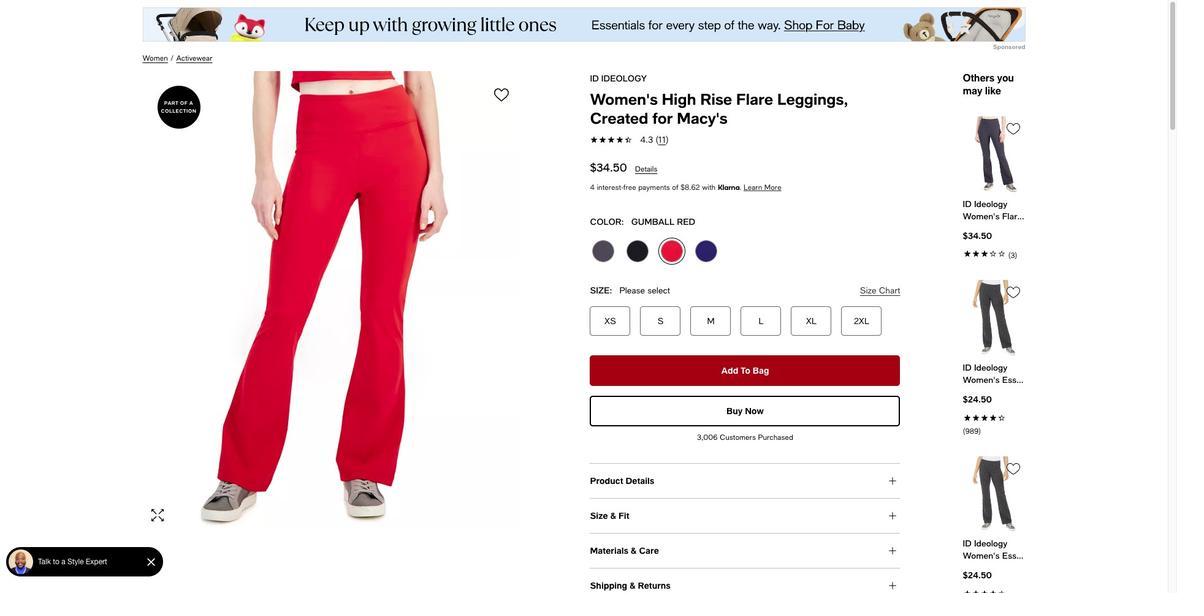 Task type: describe. For each thing, give the bounding box(es) containing it.
women / activewear
[[143, 54, 212, 63]]

more
[[764, 183, 782, 192]]

4.3
[[640, 135, 653, 145]]

size & fit
[[590, 511, 629, 521]]

$8.62
[[681, 183, 700, 192]]

size chart link
[[860, 286, 900, 296]]

red
[[677, 216, 695, 227]]

id ideology - women's soft flex high rise flare leggings image
[[143, 71, 518, 529]]

id for women's essentials flex stretch bootcut yoga pants with short inseam, created for macy's image
[[963, 539, 972, 549]]

sponsored
[[993, 43, 1025, 50]]

color name: Deep Charcoal radio
[[590, 238, 617, 265]]

part
[[164, 100, 178, 106]]

ideology for women's flare-leg leggings, created for macy's image
[[974, 198, 1008, 209]]

bag
[[753, 365, 769, 376]]

shipping & returns button
[[590, 569, 900, 594]]

& for materials
[[631, 546, 637, 556]]

returns
[[638, 581, 671, 591]]

product details
[[590, 476, 654, 486]]

of inside part of a collection
[[180, 100, 188, 106]]

$34.50 inside carousel element
[[963, 230, 992, 241]]

may
[[963, 85, 983, 96]]

all the information about women's high rise flare leggings, created for macy's region
[[130, 52, 1038, 594]]

buy now button
[[590, 396, 900, 427]]

3 id ideology link from the top
[[963, 538, 1025, 562]]

3,006
[[697, 433, 718, 442]]

created
[[590, 109, 648, 127]]

now
[[745, 406, 764, 416]]

rise
[[700, 90, 732, 108]]

fit
[[619, 511, 629, 521]]

color name: Gumball Red radio
[[659, 238, 686, 265]]

)
[[666, 135, 669, 145]]

details inside product details 'dropdown button'
[[626, 476, 654, 486]]

women's
[[590, 90, 658, 108]]

payments
[[638, 183, 670, 192]]

interest-
[[597, 183, 623, 192]]

please select
[[620, 286, 670, 296]]

id down breadcrumbs element
[[590, 73, 599, 83]]

2xl
[[854, 316, 869, 326]]

care
[[639, 546, 659, 556]]

0 vertical spatial details
[[635, 165, 658, 174]]

3.3333 out of 5 rating with 3 reviews image
[[963, 247, 1025, 261]]

$24.50 for id ideology link corresponding to (989)
[[963, 394, 992, 405]]

id ideology for women's essentials flex stretch bootcut yoga full length pants, created for macy's 'image'
[[963, 362, 1008, 373]]

buy now
[[727, 406, 764, 416]]

for
[[652, 109, 673, 127]]

id ideology link for (3)
[[963, 198, 1025, 222]]

carousel element
[[963, 97, 1025, 594]]

gumball red image
[[661, 240, 683, 262]]

1 horizontal spatial of
[[672, 183, 679, 192]]

purchased
[[758, 433, 793, 442]]

4
[[590, 183, 595, 192]]

add
[[721, 365, 738, 376]]

women's high rise flare leggings, created for macy's group
[[135, 71, 1025, 594]]

m
[[707, 316, 715, 326]]

klarna
[[718, 183, 740, 192]]

id ideology button
[[590, 73, 647, 83]]

shipping & returns
[[590, 581, 671, 591]]

size chart
[[860, 286, 900, 296]]

part of a collection
[[161, 100, 196, 114]]

materials & care
[[590, 546, 659, 556]]

women's essentials flex stretch bootcut yoga full length pants, created for macy's image
[[963, 280, 1025, 357]]

flare
[[736, 90, 773, 108]]

product details button
[[590, 464, 900, 498]]

size for size & fit
[[590, 511, 608, 521]]

color name: Deep Black radio
[[624, 238, 651, 265]]

ideology up women's
[[601, 73, 647, 83]]

4.4095 out of 5 rating with 989 reviews image for 3rd id ideology link from the top
[[963, 587, 1025, 594]]

4 interest-free payments of $8.62 with klarna . learn more
[[590, 183, 782, 192]]

l
[[759, 316, 764, 326]]

women's high rise flare leggings, created for macy's heading
[[590, 90, 900, 128]]

& for shipping
[[630, 581, 636, 591]]

buy
[[727, 406, 743, 416]]

materials & care button
[[590, 534, 900, 568]]

add to bag
[[721, 365, 769, 376]]

xl button
[[806, 316, 817, 326]]

(989)
[[963, 427, 981, 436]]

& for size
[[610, 511, 616, 521]]

high
[[662, 90, 696, 108]]



Task type: vqa. For each thing, say whether or not it's contained in the screenshot.
 telephone field
no



Task type: locate. For each thing, give the bounding box(es) containing it.
leggings,
[[777, 90, 848, 108]]

$24.50 for 3rd id ideology link from the top
[[963, 570, 992, 581]]

shipping
[[590, 581, 627, 591]]

1 vertical spatial of
[[672, 183, 679, 192]]

2 4.4095 out of 5 rating with 989 reviews image from the top
[[963, 587, 1025, 594]]

id ideology link for (989)
[[963, 362, 1025, 386]]

id down women's essentials flex stretch bootcut yoga pants with short inseam, created for macy's image
[[963, 539, 972, 549]]

ideology down women's essentials flex stretch bootcut yoga full length pants, created for macy's 'image'
[[974, 362, 1008, 373]]

1 $24.50 from the top
[[963, 394, 992, 405]]

ideology for women's essentials flex stretch bootcut yoga pants with short inseam, created for macy's image
[[974, 539, 1008, 549]]

$34.50 up 'interest-'
[[590, 161, 627, 174]]

2xl button
[[854, 316, 869, 326]]

s
[[658, 316, 664, 326]]

activewear button
[[176, 54, 212, 63]]

part of a collection button
[[157, 86, 200, 129]]

ideology down women's flare-leg leggings, created for macy's image
[[974, 198, 1008, 209]]

size left fit
[[590, 511, 608, 521]]

size
[[860, 286, 877, 296], [590, 511, 608, 521]]

tab list inside women's high rise flare leggings, created for macy's group
[[590, 464, 900, 594]]

women
[[143, 54, 168, 63]]

0 vertical spatial size
[[860, 286, 877, 296]]

like
[[985, 85, 1001, 96]]

(
[[656, 135, 658, 145]]

id ideology down women's essentials flex stretch bootcut yoga full length pants, created for macy's 'image'
[[963, 362, 1008, 373]]

0 vertical spatial $24.50
[[963, 394, 992, 405]]

you
[[997, 72, 1014, 83]]

0 vertical spatial &
[[610, 511, 616, 521]]

id ideology for women's essentials flex stretch bootcut yoga pants with short inseam, created for macy's image
[[963, 539, 1008, 549]]

1 vertical spatial size
[[590, 511, 608, 521]]

ideology
[[601, 73, 647, 83], [974, 198, 1008, 209], [974, 362, 1008, 373], [974, 539, 1008, 549]]

4.4095 out of 5 rating with 989 reviews image containing (989)
[[963, 411, 1025, 437]]

1 id ideology link from the top
[[963, 198, 1025, 222]]

0 horizontal spatial $34.50
[[590, 161, 627, 174]]

0 horizontal spatial size
[[590, 511, 608, 521]]

macy's
[[677, 109, 728, 127]]

id for women's flare-leg leggings, created for macy's image
[[963, 198, 972, 209]]

& inside dropdown button
[[631, 546, 637, 556]]

activewear
[[176, 54, 212, 63]]

1 vertical spatial &
[[631, 546, 637, 556]]

0 vertical spatial id ideology link
[[963, 198, 1025, 222]]

others
[[963, 72, 995, 83]]

id ideology down women's essentials flex stretch bootcut yoga pants with short inseam, created for macy's image
[[963, 539, 1008, 549]]

0 vertical spatial of
[[180, 100, 188, 106]]

2 vertical spatial &
[[630, 581, 636, 591]]

4.4095 out of 5 rating with 989 reviews image
[[963, 411, 1025, 437], [963, 587, 1025, 594]]

deep black image
[[627, 240, 649, 262]]

& left fit
[[610, 511, 616, 521]]

$34.50 up 3.3333 out of 5 rating with 3 reviews image
[[963, 230, 992, 241]]

size & fit button
[[590, 499, 900, 533]]

xs
[[605, 316, 616, 326]]

id down women's flare-leg leggings, created for macy's image
[[963, 198, 972, 209]]

breadcrumbs element
[[143, 52, 1025, 64]]

size for size chart
[[860, 286, 877, 296]]

main content main content
[[0, 7, 1168, 594]]

gumball red
[[631, 216, 695, 227]]

1 horizontal spatial size
[[860, 286, 877, 296]]

women button
[[143, 54, 168, 63]]

details up the "payments"
[[635, 165, 658, 174]]

a
[[189, 100, 193, 106]]

advertisement region
[[143, 7, 1025, 42]]

2 vertical spatial id ideology link
[[963, 538, 1025, 562]]

color:
[[590, 216, 624, 227]]

0 horizontal spatial of
[[180, 100, 188, 106]]

size left chart
[[860, 286, 877, 296]]

deep charcoal image
[[593, 240, 615, 262]]

tab list
[[590, 464, 900, 594]]

3,006 customers purchased
[[697, 433, 793, 442]]

free
[[623, 183, 636, 192]]

1 vertical spatial $24.50
[[963, 570, 992, 581]]

id ideology link
[[963, 198, 1025, 222], [963, 362, 1025, 386], [963, 538, 1025, 562]]

s button
[[658, 316, 664, 326]]

product
[[590, 476, 623, 486]]

id ideology up women's
[[590, 73, 647, 83]]

others you may like
[[963, 72, 1014, 96]]

of left a in the left of the page
[[180, 100, 188, 106]]

2 $24.50 from the top
[[963, 570, 992, 581]]

to
[[741, 365, 750, 376]]

11
[[658, 135, 666, 145]]

gumball
[[631, 216, 675, 227]]

materials
[[590, 546, 628, 556]]

1 vertical spatial 4.4095 out of 5 rating with 989 reviews image
[[963, 587, 1025, 594]]

4.3 ( 11 )
[[640, 135, 669, 145]]

of left $8.62
[[672, 183, 679, 192]]

xs button
[[605, 316, 616, 326]]

learn
[[744, 183, 762, 192]]

& left care
[[631, 546, 637, 556]]

women's high rise flare leggings, created for macy's
[[590, 90, 848, 127]]

xl
[[806, 316, 817, 326]]

& left returns
[[630, 581, 636, 591]]

1 horizontal spatial $34.50
[[963, 230, 992, 241]]

id down women's essentials flex stretch bootcut yoga full length pants, created for macy's 'image'
[[963, 362, 972, 373]]

ideology for women's essentials flex stretch bootcut yoga full length pants, created for macy's 'image'
[[974, 362, 1008, 373]]

with
[[702, 183, 716, 192]]

tab list containing product details
[[590, 464, 900, 594]]

tartan blue image
[[696, 240, 718, 262]]

women's essentials flex stretch bootcut yoga pants with short inseam, created for macy's image
[[963, 457, 1025, 533]]

1 4.4095 out of 5 rating with 989 reviews image from the top
[[963, 411, 1025, 437]]

id ideology for women's flare-leg leggings, created for macy's image
[[963, 198, 1008, 209]]

of
[[180, 100, 188, 106], [672, 183, 679, 192]]

0 vertical spatial $34.50
[[590, 161, 627, 174]]

option group inside women's high rise flare leggings, created for macy's group
[[583, 238, 900, 272]]

id ideology
[[590, 73, 647, 83], [963, 198, 1008, 209], [963, 362, 1008, 373], [963, 539, 1008, 549]]

please
[[620, 286, 645, 296]]

details right product
[[626, 476, 654, 486]]

id ideology link down women's essentials flex stretch bootcut yoga pants with short inseam, created for macy's image
[[963, 538, 1025, 562]]

option group
[[583, 238, 900, 272]]

/
[[170, 54, 174, 63]]

add to list image
[[494, 87, 509, 102]]

full screen image
[[150, 508, 165, 523]]

id ideology down women's flare-leg leggings, created for macy's image
[[963, 198, 1008, 209]]

size inside dropdown button
[[590, 511, 608, 521]]

0 vertical spatial 4.4095 out of 5 rating with 989 reviews image
[[963, 411, 1025, 437]]

1 vertical spatial details
[[626, 476, 654, 486]]

customers
[[720, 433, 756, 442]]

learn more button
[[744, 183, 782, 192]]

chart
[[879, 286, 900, 296]]

add to bag button
[[590, 356, 900, 386]]

id for women's essentials flex stretch bootcut yoga full length pants, created for macy's 'image'
[[963, 362, 972, 373]]

2 id ideology link from the top
[[963, 362, 1025, 386]]

&
[[610, 511, 616, 521], [631, 546, 637, 556], [630, 581, 636, 591]]

select
[[648, 286, 670, 296]]

m button
[[707, 316, 715, 326]]

l button
[[759, 316, 764, 326]]

$24.50
[[963, 394, 992, 405], [963, 570, 992, 581]]

id
[[590, 73, 599, 83], [963, 198, 972, 209], [963, 362, 972, 373], [963, 539, 972, 549]]

details link
[[635, 165, 658, 174]]

(3)
[[1008, 251, 1018, 260]]

size:
[[590, 285, 612, 296]]

id ideology link up 3.3333 out of 5 rating with 3 reviews image
[[963, 198, 1025, 222]]

collection
[[161, 108, 196, 114]]

4.4095 out of 5 rating with 989 reviews image for id ideology link corresponding to (989)
[[963, 411, 1025, 437]]

.
[[740, 183, 742, 192]]

ideology down women's essentials flex stretch bootcut yoga pants with short inseam, created for macy's image
[[974, 539, 1008, 549]]

id ideology link down women's essentials flex stretch bootcut yoga full length pants, created for macy's 'image'
[[963, 362, 1025, 386]]

1 vertical spatial $34.50
[[963, 230, 992, 241]]

women's flare-leg leggings, created for macy's image
[[963, 116, 1025, 193]]

1 vertical spatial id ideology link
[[963, 362, 1025, 386]]

color name: Tartan Blue radio
[[693, 238, 720, 265]]



